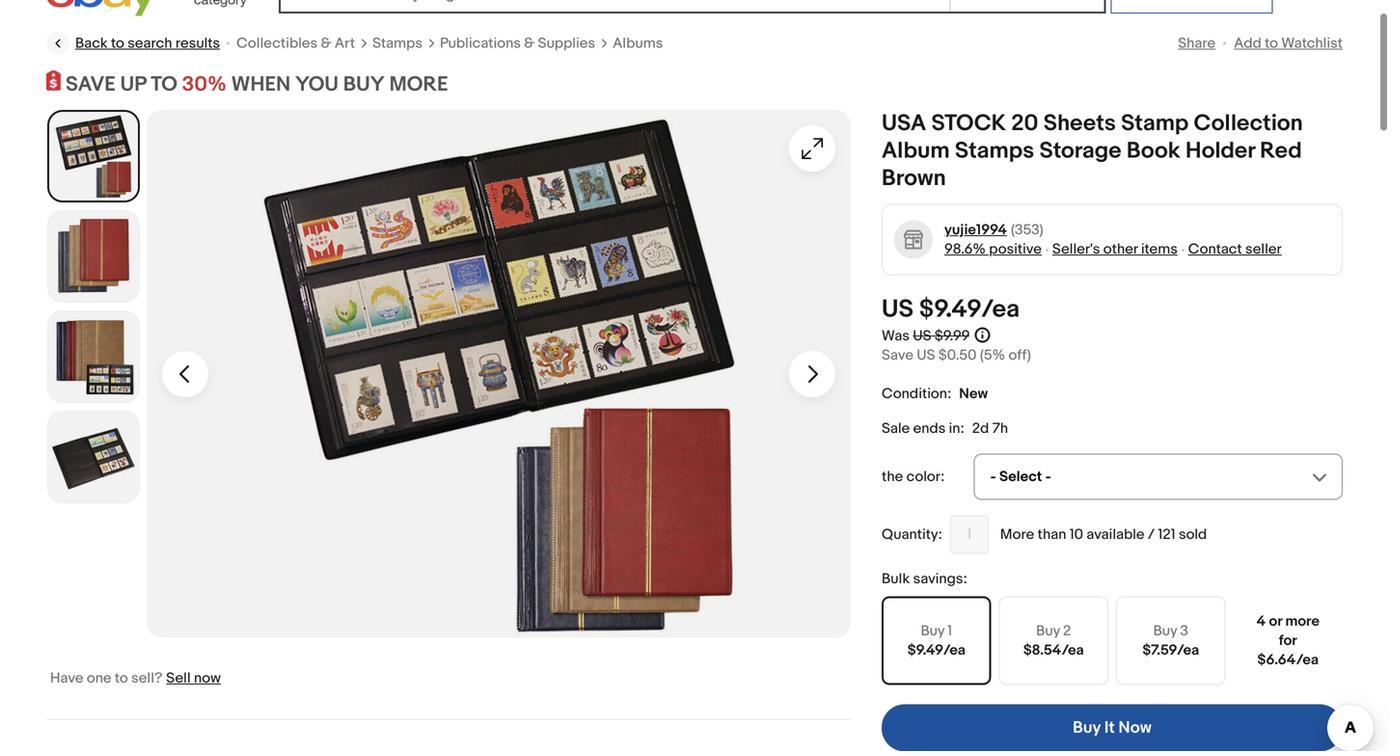 Task type: describe. For each thing, give the bounding box(es) containing it.
you
[[295, 72, 339, 97]]

album
[[882, 138, 950, 165]]

available
[[1087, 526, 1145, 544]]

seller's other items link
[[1053, 241, 1178, 258]]

albums link
[[613, 34, 663, 53]]

now
[[1119, 719, 1152, 739]]

0 horizontal spatial stamps
[[373, 35, 423, 52]]

new
[[959, 386, 988, 403]]

seller's other items
[[1053, 241, 1178, 258]]

to for back
[[111, 35, 124, 52]]

ends
[[913, 420, 946, 438]]

1 vertical spatial $9.49/ea
[[908, 642, 966, 660]]

than
[[1038, 526, 1067, 544]]

color
[[907, 469, 941, 486]]

bulk savings:
[[882, 571, 967, 588]]

(5%
[[980, 347, 1006, 364]]

buy 2 $8.54/ea
[[1024, 623, 1084, 660]]

publications
[[440, 35, 521, 52]]

publications & supplies
[[440, 35, 595, 52]]

contact seller
[[1189, 241, 1282, 258]]

$9.99
[[935, 328, 970, 345]]

2
[[1063, 623, 1071, 640]]

121
[[1158, 526, 1176, 544]]

supplies
[[538, 35, 595, 52]]

the
[[882, 469, 903, 486]]

4
[[1257, 613, 1266, 631]]

buy it now link
[[882, 705, 1343, 752]]

add to watchlist link
[[1234, 35, 1343, 52]]

sheets
[[1044, 110, 1116, 138]]

back
[[75, 35, 108, 52]]

when
[[231, 72, 291, 97]]

collectibles
[[236, 35, 318, 52]]

yujie1994 link
[[945, 221, 1007, 240]]

more
[[1000, 526, 1035, 544]]

in:
[[949, 420, 965, 438]]

more
[[389, 72, 448, 97]]

buy
[[343, 72, 385, 97]]

quantity:
[[882, 526, 943, 544]]

condition: new
[[882, 386, 988, 403]]

bulk
[[882, 571, 910, 588]]

red
[[1260, 138, 1302, 165]]

us for save
[[917, 347, 935, 364]]

98.6%
[[945, 241, 986, 258]]

was us $9.99
[[882, 328, 970, 345]]

buy for 2
[[1036, 623, 1060, 640]]

picture 2 of 4 image
[[48, 211, 139, 302]]

sale
[[882, 420, 910, 438]]

it
[[1105, 719, 1115, 739]]

collection
[[1194, 110, 1303, 138]]

us $9.49/ea
[[882, 295, 1020, 325]]

albums
[[613, 35, 663, 52]]

0 vertical spatial us
[[882, 295, 914, 325]]

the color
[[882, 469, 941, 486]]

results
[[175, 35, 220, 52]]

stamps inside usa stock 20 sheets stamp collection album stamps storage book holder red brown
[[955, 138, 1035, 165]]

stock
[[932, 110, 1006, 138]]

publications & supplies link
[[440, 34, 595, 53]]

or
[[1269, 613, 1282, 631]]

save us $0.50 (5% off)
[[882, 347, 1031, 364]]

art
[[335, 35, 355, 52]]

yujie1994 image
[[894, 220, 934, 260]]

98.6% positive link
[[945, 241, 1042, 258]]

stamps link
[[373, 34, 423, 53]]

picture 4 of 4 image
[[48, 412, 139, 503]]

3
[[1180, 623, 1189, 640]]

$0.50
[[939, 347, 977, 364]]

to
[[151, 72, 177, 97]]

$8.54/ea
[[1024, 642, 1084, 660]]

2d
[[972, 420, 989, 438]]

save
[[66, 72, 116, 97]]

sell now link
[[166, 670, 221, 688]]

sell?
[[131, 670, 162, 688]]

savings:
[[913, 571, 967, 588]]



Task type: vqa. For each thing, say whether or not it's contained in the screenshot.
the US $9.49/ea
yes



Task type: locate. For each thing, give the bounding box(es) containing it.
buy inside buy 2 $8.54/ea
[[1036, 623, 1060, 640]]

$9.49/ea
[[919, 295, 1020, 325], [908, 642, 966, 660]]

buy 1 $9.49/ea
[[908, 623, 966, 660]]

picture 1 of 4 image
[[49, 112, 138, 201]]

& left art
[[321, 35, 331, 52]]

30%
[[182, 72, 227, 97]]

one
[[87, 670, 112, 688]]

usa stock 20 sheets stamp collection album stamps storage book holder red brown
[[882, 110, 1303, 193]]

brown
[[882, 165, 946, 193]]

contact
[[1189, 241, 1242, 258]]

98.6% positive
[[945, 241, 1042, 258]]

$9.49/ea up $9.99
[[919, 295, 1020, 325]]

holder
[[1186, 138, 1255, 165]]

to right add
[[1265, 35, 1278, 52]]

0 vertical spatial stamps
[[373, 35, 423, 52]]

1 horizontal spatial stamps
[[955, 138, 1035, 165]]

save
[[882, 347, 914, 364]]

buy it now
[[1073, 719, 1152, 739]]

now
[[194, 670, 221, 688]]

back to search results link
[[46, 32, 220, 55]]

off)
[[1009, 347, 1031, 364]]

4 or more for $6.64/ea
[[1257, 613, 1320, 669]]

to
[[111, 35, 124, 52], [1265, 35, 1278, 52], [115, 670, 128, 688]]

0 horizontal spatial &
[[321, 35, 331, 52]]

back to search results
[[75, 35, 220, 52]]

sold
[[1179, 526, 1207, 544]]

storage
[[1040, 138, 1122, 165]]

0 vertical spatial $9.49/ea
[[919, 295, 1020, 325]]

us up "was"
[[882, 295, 914, 325]]

book
[[1127, 138, 1181, 165]]

buy left 2
[[1036, 623, 1060, 640]]

more
[[1286, 613, 1320, 631]]

have
[[50, 670, 83, 688]]

20
[[1011, 110, 1039, 138]]

to right one
[[115, 670, 128, 688]]

add to watchlist
[[1234, 35, 1343, 52]]

usa
[[882, 110, 927, 138]]

more than 10 available / 121 sold
[[1000, 526, 1207, 544]]

add
[[1234, 35, 1262, 52]]

buy inside buy 3 $7.59/ea
[[1154, 623, 1177, 640]]

watchlist
[[1282, 35, 1343, 52]]

1 & from the left
[[321, 35, 331, 52]]

buy for 3
[[1154, 623, 1177, 640]]

$7.59/ea
[[1143, 642, 1199, 660]]

yujie1994 (353)
[[945, 222, 1044, 239]]

up
[[120, 72, 146, 97]]

buy left '3'
[[1154, 623, 1177, 640]]

& for publications
[[524, 35, 535, 52]]

&
[[321, 35, 331, 52], [524, 35, 535, 52]]

us down was us $9.99
[[917, 347, 935, 364]]

us right "was"
[[913, 328, 932, 345]]

buy
[[921, 623, 945, 640], [1036, 623, 1060, 640], [1154, 623, 1177, 640], [1073, 719, 1101, 739]]

None submit
[[1111, 0, 1273, 14]]

share button
[[1178, 35, 1216, 52]]

collectibles & art
[[236, 35, 355, 52]]

yujie1994
[[945, 222, 1007, 239]]

search
[[128, 35, 172, 52]]

2 & from the left
[[524, 35, 535, 52]]

stamp
[[1121, 110, 1189, 138]]

$6.64/ea
[[1258, 652, 1319, 669]]

1
[[948, 623, 952, 640]]

was
[[882, 328, 910, 345]]

1 horizontal spatial &
[[524, 35, 535, 52]]

seller
[[1246, 241, 1282, 258]]

sale ends in: 2d 7h
[[882, 420, 1008, 438]]

buy 3 $7.59/ea
[[1143, 623, 1199, 660]]

usa stock 20 sheets stamp collection album stamps storage book holder red brown - picture 1 of 4 image
[[147, 110, 851, 638]]

items
[[1141, 241, 1178, 258]]

Search for anything text field
[[282, 0, 946, 12]]

/
[[1148, 526, 1155, 544]]

save up to 30% when you buy more
[[66, 72, 448, 97]]

& inside "link"
[[321, 35, 331, 52]]

sell
[[166, 670, 191, 688]]

stamps up more
[[373, 35, 423, 52]]

buy inside buy 1 $9.49/ea
[[921, 623, 945, 640]]

stamps
[[373, 35, 423, 52], [955, 138, 1035, 165]]

stamps up yujie1994 (353)
[[955, 138, 1035, 165]]

buy for 1
[[921, 623, 945, 640]]

contact seller link
[[1189, 241, 1282, 258]]

buy left '1'
[[921, 623, 945, 640]]

share
[[1178, 35, 1216, 52]]

collectibles & art link
[[236, 34, 355, 53]]

& for collectibles
[[321, 35, 331, 52]]

us for was
[[913, 328, 932, 345]]

7h
[[993, 420, 1008, 438]]

2 vertical spatial us
[[917, 347, 935, 364]]

us
[[882, 295, 914, 325], [913, 328, 932, 345], [917, 347, 935, 364]]

buy for it
[[1073, 719, 1101, 739]]

10
[[1070, 526, 1084, 544]]

other
[[1104, 241, 1138, 258]]

Quantity: text field
[[950, 516, 989, 554]]

for
[[1279, 633, 1298, 650]]

positive
[[989, 241, 1042, 258]]

1 vertical spatial us
[[913, 328, 932, 345]]

& left supplies
[[524, 35, 535, 52]]

condition:
[[882, 386, 952, 403]]

picture 3 of 4 image
[[48, 312, 139, 402]]

to right back
[[111, 35, 124, 52]]

seller's
[[1053, 241, 1100, 258]]

1 vertical spatial stamps
[[955, 138, 1035, 165]]

to for add
[[1265, 35, 1278, 52]]

buy left it
[[1073, 719, 1101, 739]]

$9.49/ea down '1'
[[908, 642, 966, 660]]



